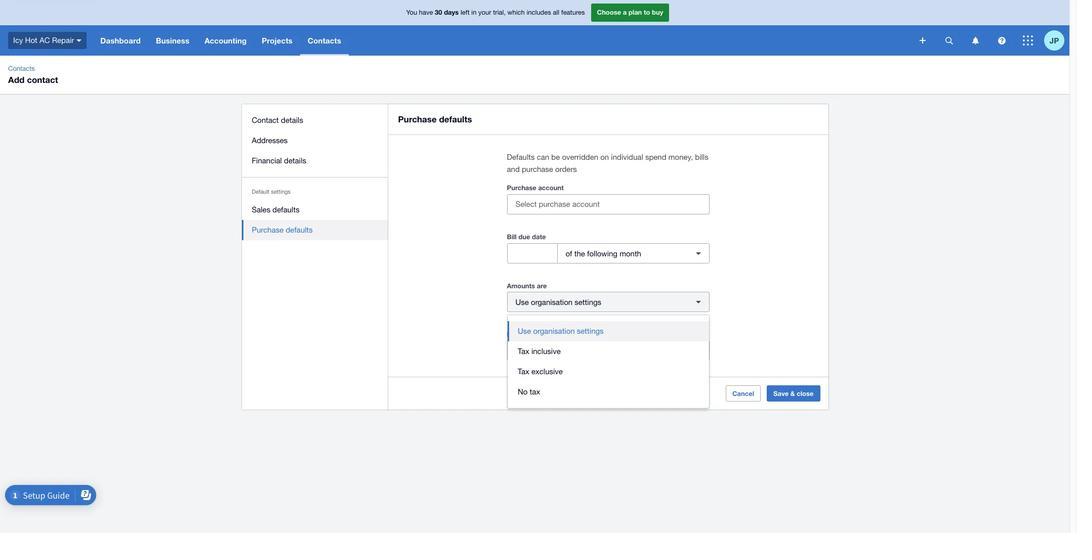 Task type: locate. For each thing, give the bounding box(es) containing it.
bill due date
[[507, 233, 546, 241]]

2 vertical spatial organisation
[[531, 347, 573, 355]]

cancel button
[[726, 386, 761, 402]]

contact details button
[[242, 110, 388, 131]]

use organisation settings up the inclusive
[[518, 327, 604, 336]]

menu
[[242, 104, 388, 247]]

2 vertical spatial defaults
[[286, 226, 313, 234]]

2 vertical spatial use organisation settings
[[516, 347, 602, 355]]

1 vertical spatial organisation
[[534, 327, 575, 336]]

use organisation settings button
[[507, 292, 710, 312], [507, 341, 710, 361]]

organisation for second use organisation settings popup button
[[531, 347, 573, 355]]

purchase
[[522, 165, 553, 174]]

includes
[[527, 9, 551, 16]]

1 horizontal spatial purchase defaults
[[398, 114, 472, 125]]

contacts inside contacts add contact
[[8, 65, 35, 72]]

purchase defaults button
[[242, 220, 388, 241]]

use organisation settings button
[[508, 322, 710, 342]]

use up tax inclusive
[[518, 327, 531, 336]]

svg image
[[1023, 35, 1034, 46], [998, 37, 1006, 44], [77, 39, 82, 42]]

purchase defaults
[[398, 114, 472, 125], [252, 226, 313, 234]]

Purchase account field
[[508, 195, 709, 214]]

organisation inside button
[[534, 327, 575, 336]]

1 vertical spatial details
[[284, 156, 306, 165]]

tax up no
[[518, 368, 530, 376]]

0 vertical spatial use
[[516, 298, 529, 307]]

organisation for second use organisation settings popup button from the bottom of the page
[[531, 298, 573, 307]]

defaults for the sales defaults button
[[273, 206, 300, 214]]

use organisation settings inside button
[[518, 327, 604, 336]]

1 vertical spatial contacts
[[8, 65, 35, 72]]

defaults inside button
[[286, 226, 313, 234]]

addresses
[[252, 136, 288, 145]]

none number field inside bill due date group
[[508, 244, 557, 263]]

use inside button
[[518, 327, 531, 336]]

defaults
[[439, 114, 472, 125], [273, 206, 300, 214], [286, 226, 313, 234]]

projects button
[[254, 25, 300, 56]]

0 vertical spatial organisation
[[531, 298, 573, 307]]

use down amounts
[[516, 298, 529, 307]]

tax exclusive button
[[508, 362, 710, 382]]

settings for second use organisation settings popup button
[[575, 347, 602, 355]]

0 vertical spatial contacts
[[308, 36, 341, 45]]

details
[[281, 116, 303, 125], [284, 156, 306, 165]]

0 horizontal spatial contacts
[[8, 65, 35, 72]]

use for second use organisation settings popup button from the bottom of the page
[[516, 298, 529, 307]]

0 vertical spatial use organisation settings button
[[507, 292, 710, 312]]

tax exclusive
[[518, 368, 563, 376]]

financial details
[[252, 156, 306, 165]]

account
[[539, 184, 564, 192]]

on
[[601, 153, 609, 162]]

settings down use organisation settings button
[[575, 347, 602, 355]]

can
[[537, 153, 550, 162]]

2 tax from the top
[[518, 368, 530, 376]]

tax right no
[[530, 388, 540, 397]]

tax inclusive button
[[508, 342, 710, 362]]

svg image inside the icy hot ac repair popup button
[[77, 39, 82, 42]]

2 horizontal spatial svg image
[[973, 37, 979, 44]]

use
[[516, 298, 529, 307], [518, 327, 531, 336], [516, 347, 529, 355]]

of the following month
[[566, 249, 642, 258]]

1 vertical spatial tax
[[518, 368, 530, 376]]

jp
[[1050, 36, 1060, 45]]

settings up use organisation settings button
[[575, 298, 602, 307]]

1 vertical spatial use
[[518, 327, 531, 336]]

use organisation settings button up use organisation settings button
[[507, 292, 710, 312]]

0 horizontal spatial purchase defaults
[[252, 226, 313, 234]]

1 vertical spatial purchase defaults
[[252, 226, 313, 234]]

hot
[[25, 36, 37, 44]]

financial details button
[[242, 151, 388, 171]]

save
[[774, 390, 789, 398]]

1 horizontal spatial contacts
[[308, 36, 341, 45]]

contacts
[[308, 36, 341, 45], [8, 65, 35, 72]]

choose
[[597, 8, 621, 16]]

1 vertical spatial use organisation settings button
[[507, 341, 710, 361]]

purchase
[[398, 114, 437, 125], [507, 184, 537, 192], [252, 226, 284, 234], [507, 331, 537, 339]]

use organisation settings down are
[[516, 298, 602, 307]]

svg image
[[946, 37, 953, 44], [973, 37, 979, 44], [920, 37, 926, 44]]

of the following month button
[[557, 244, 710, 264]]

contacts inside popup button
[[308, 36, 341, 45]]

tax for tax inclusive
[[518, 347, 530, 356]]

settings up tax inclusive button
[[577, 327, 604, 336]]

purchase defaults inside button
[[252, 226, 313, 234]]

tax up the inclusive
[[539, 331, 548, 339]]

contacts for contacts add contact
[[8, 65, 35, 72]]

tax down purchase tax
[[518, 347, 530, 356]]

1 horizontal spatial svg image
[[946, 37, 953, 44]]

group
[[508, 316, 710, 409]]

details down the "addresses" button
[[284, 156, 306, 165]]

orders
[[556, 165, 577, 174]]

use organisation settings for second use organisation settings popup button
[[516, 347, 602, 355]]

0 horizontal spatial svg image
[[920, 37, 926, 44]]

have
[[419, 9, 433, 16]]

no tax
[[518, 388, 540, 397]]

0 vertical spatial use organisation settings
[[516, 298, 602, 307]]

sales defaults button
[[242, 200, 388, 220]]

use organisation settings button up tax exclusive "button"
[[507, 341, 710, 361]]

use for use organisation settings button
[[518, 327, 531, 336]]

settings
[[271, 189, 291, 195], [575, 298, 602, 307], [577, 327, 604, 336], [575, 347, 602, 355]]

default
[[252, 189, 270, 195]]

tax
[[518, 347, 530, 356], [518, 368, 530, 376]]

0 vertical spatial details
[[281, 116, 303, 125]]

organisation
[[531, 298, 573, 307], [534, 327, 575, 336], [531, 347, 573, 355]]

in
[[472, 9, 477, 16]]

buy
[[652, 8, 664, 16]]

use down purchase tax
[[516, 347, 529, 355]]

contacts for contacts
[[308, 36, 341, 45]]

1 vertical spatial use organisation settings
[[518, 327, 604, 336]]

details inside contact details button
[[281, 116, 303, 125]]

defaults inside button
[[273, 206, 300, 214]]

None number field
[[508, 244, 557, 263]]

use organisation settings
[[516, 298, 602, 307], [518, 327, 604, 336], [516, 347, 602, 355]]

navigation
[[93, 25, 913, 56]]

tax for no tax
[[530, 388, 540, 397]]

of
[[566, 249, 573, 258]]

1 vertical spatial tax
[[530, 388, 540, 397]]

0 vertical spatial tax
[[539, 331, 548, 339]]

organisation up exclusive
[[531, 347, 573, 355]]

use organisation settings for second use organisation settings popup button from the bottom of the page
[[516, 298, 602, 307]]

contacts up add
[[8, 65, 35, 72]]

bill due date group
[[507, 244, 710, 264]]

details for contact details
[[281, 116, 303, 125]]

dashboard
[[100, 36, 141, 45]]

use organisation settings for use organisation settings button
[[518, 327, 604, 336]]

all
[[553, 9, 560, 16]]

days
[[444, 8, 459, 16]]

2 horizontal spatial svg image
[[1023, 35, 1034, 46]]

tax inside "button"
[[518, 368, 530, 376]]

use organisation settings up exclusive
[[516, 347, 602, 355]]

organisation down are
[[531, 298, 573, 307]]

defaults can be overridden on individual spend money, bills and purchase orders
[[507, 153, 709, 174]]

2 vertical spatial use
[[516, 347, 529, 355]]

tax inside button
[[530, 388, 540, 397]]

0 horizontal spatial svg image
[[77, 39, 82, 42]]

list box
[[508, 316, 710, 409]]

banner
[[0, 0, 1070, 56]]

organisation up the inclusive
[[534, 327, 575, 336]]

details right contact
[[281, 116, 303, 125]]

features
[[562, 9, 585, 16]]

trial,
[[493, 9, 506, 16]]

settings inside use organisation settings button
[[577, 327, 604, 336]]

contacts right projects
[[308, 36, 341, 45]]

0 vertical spatial purchase defaults
[[398, 114, 472, 125]]

tax inside button
[[518, 347, 530, 356]]

amounts are
[[507, 282, 547, 290]]

defaults for purchase defaults button
[[286, 226, 313, 234]]

purchase inside purchase defaults button
[[252, 226, 284, 234]]

no tax button
[[508, 382, 710, 403]]

details inside financial details button
[[284, 156, 306, 165]]

1 vertical spatial defaults
[[273, 206, 300, 214]]

close
[[797, 390, 814, 398]]

0 vertical spatial tax
[[518, 347, 530, 356]]

1 tax from the top
[[518, 347, 530, 356]]



Task type: describe. For each thing, give the bounding box(es) containing it.
overridden
[[562, 153, 599, 162]]

bills
[[695, 153, 709, 162]]

contact
[[252, 116, 279, 125]]

icy hot ac repair
[[13, 36, 74, 44]]

addresses button
[[242, 131, 388, 151]]

group containing use organisation settings
[[508, 316, 710, 409]]

dashboard link
[[93, 25, 148, 56]]

bill
[[507, 233, 517, 241]]

accounting
[[205, 36, 247, 45]]

organisation for use organisation settings button
[[534, 327, 575, 336]]

to
[[644, 8, 650, 16]]

use for second use organisation settings popup button
[[516, 347, 529, 355]]

icy
[[13, 36, 23, 44]]

0 vertical spatial defaults
[[439, 114, 472, 125]]

save & close button
[[767, 386, 821, 402]]

projects
[[262, 36, 293, 45]]

money,
[[669, 153, 693, 162]]

which
[[508, 9, 525, 16]]

add
[[8, 74, 25, 85]]

cancel
[[733, 390, 755, 398]]

no
[[518, 388, 528, 397]]

save & close
[[774, 390, 814, 398]]

following
[[587, 249, 618, 258]]

navigation containing dashboard
[[93, 25, 913, 56]]

settings for second use organisation settings popup button from the bottom of the page
[[575, 298, 602, 307]]

purchase account
[[507, 184, 564, 192]]

choose a plan to buy
[[597, 8, 664, 16]]

1 use organisation settings button from the top
[[507, 292, 710, 312]]

settings for use organisation settings button
[[577, 327, 604, 336]]

sales defaults
[[252, 206, 300, 214]]

plan
[[629, 8, 642, 16]]

repair
[[52, 36, 74, 44]]

contacts link
[[4, 64, 39, 74]]

month
[[620, 249, 642, 258]]

contact details
[[252, 116, 303, 125]]

date
[[532, 233, 546, 241]]

tax for purchase tax
[[539, 331, 548, 339]]

defaults
[[507, 153, 535, 162]]

settings up sales defaults
[[271, 189, 291, 195]]

contacts add contact
[[8, 65, 58, 85]]

due
[[519, 233, 530, 241]]

details for financial details
[[284, 156, 306, 165]]

list box containing use organisation settings
[[508, 316, 710, 409]]

contact
[[27, 74, 58, 85]]

tax inclusive
[[518, 347, 561, 356]]

and
[[507, 165, 520, 174]]

purchase tax
[[507, 331, 548, 339]]

accounting button
[[197, 25, 254, 56]]

are
[[537, 282, 547, 290]]

&
[[791, 390, 795, 398]]

menu containing contact details
[[242, 104, 388, 247]]

default settings
[[252, 189, 291, 195]]

individual
[[611, 153, 644, 162]]

jp button
[[1045, 25, 1070, 56]]

amounts
[[507, 282, 535, 290]]

1 horizontal spatial svg image
[[998, 37, 1006, 44]]

a
[[623, 8, 627, 16]]

30
[[435, 8, 442, 16]]

you
[[406, 9, 417, 16]]

spend
[[646, 153, 667, 162]]

business
[[156, 36, 189, 45]]

icy hot ac repair button
[[0, 25, 93, 56]]

contacts button
[[300, 25, 349, 56]]

tax for tax exclusive
[[518, 368, 530, 376]]

left
[[461, 9, 470, 16]]

your
[[479, 9, 492, 16]]

exclusive
[[532, 368, 563, 376]]

2 use organisation settings button from the top
[[507, 341, 710, 361]]

ac
[[39, 36, 50, 44]]

business button
[[148, 25, 197, 56]]

financial
[[252, 156, 282, 165]]

the
[[575, 249, 585, 258]]

banner containing jp
[[0, 0, 1070, 56]]

be
[[552, 153, 560, 162]]

inclusive
[[532, 347, 561, 356]]

sales
[[252, 206, 271, 214]]

you have 30 days left in your trial, which includes all features
[[406, 8, 585, 16]]



Task type: vqa. For each thing, say whether or not it's contained in the screenshot.
Purchase defaults
yes



